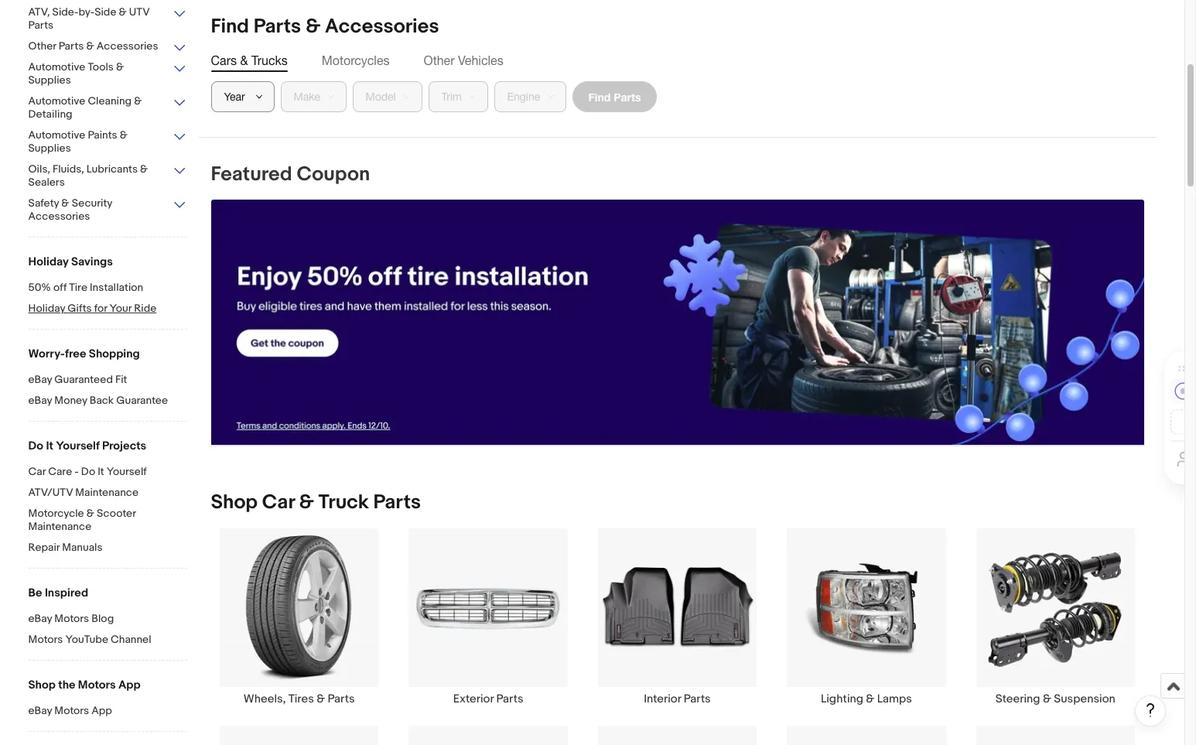 Task type: locate. For each thing, give the bounding box(es) containing it.
1 horizontal spatial other
[[424, 53, 455, 67]]

other down atv,
[[28, 39, 56, 53]]

ebay down worry-
[[28, 373, 52, 386]]

it up care
[[46, 439, 53, 454]]

oils,
[[28, 163, 50, 176]]

savings
[[71, 255, 113, 269]]

ebay
[[28, 373, 52, 386], [28, 394, 52, 407], [28, 612, 52, 626], [28, 705, 52, 718]]

fit
[[115, 373, 127, 386]]

1 horizontal spatial app
[[118, 678, 141, 693]]

accessories
[[325, 15, 439, 39], [97, 39, 158, 53], [28, 210, 90, 223]]

featured coupon
[[211, 163, 370, 187]]

side-
[[52, 5, 79, 19]]

find inside find parts button
[[589, 90, 611, 103]]

motors up ebay motors app link
[[78, 678, 116, 693]]

motors
[[54, 612, 89, 626], [28, 633, 63, 646], [78, 678, 116, 693], [54, 705, 89, 718]]

find parts button
[[573, 81, 658, 112]]

accessories down sealers
[[28, 210, 90, 223]]

maintenance
[[75, 486, 139, 499], [28, 520, 92, 533]]

automotive left cleaning
[[28, 94, 85, 108]]

do it yourself projects
[[28, 439, 147, 454]]

app up ebay motors app link
[[118, 678, 141, 693]]

ebay for ebay motors blog motors youtube channel
[[28, 612, 52, 626]]

steering & suspension link
[[962, 528, 1151, 707]]

free
[[65, 347, 86, 362]]

care
[[48, 465, 72, 478]]

other parts & accessories button
[[28, 39, 187, 54]]

1 ebay from the top
[[28, 373, 52, 386]]

1 vertical spatial car
[[262, 491, 295, 515]]

1 vertical spatial accessories
[[97, 39, 158, 53]]

0 vertical spatial shop
[[211, 491, 258, 515]]

scooter
[[97, 507, 136, 520]]

automotive paints & supplies button
[[28, 129, 187, 156]]

0 vertical spatial holiday
[[28, 255, 69, 269]]

ebay for ebay guaranteed fit ebay money back guarantee
[[28, 373, 52, 386]]

yourself down projects
[[107, 465, 147, 478]]

ebay inside the ebay motors blog motors youtube channel
[[28, 612, 52, 626]]

maintenance down "car care - do it yourself" link on the bottom of page
[[75, 486, 139, 499]]

2 vertical spatial accessories
[[28, 210, 90, 223]]

0 vertical spatial find
[[211, 15, 249, 39]]

supplies up detailing
[[28, 74, 71, 87]]

repair
[[28, 541, 60, 554]]

ebay motors app
[[28, 705, 112, 718]]

car care - do it yourself link
[[28, 465, 187, 480]]

shop car & truck parts
[[211, 491, 421, 515]]

1 vertical spatial yourself
[[107, 465, 147, 478]]

ebay down shop the motors app
[[28, 705, 52, 718]]

automotive
[[28, 60, 85, 74], [28, 94, 85, 108], [28, 129, 85, 142]]

ebay guaranteed fit link
[[28, 373, 187, 388]]

1 vertical spatial supplies
[[28, 142, 71, 155]]

car care - do it yourself atv/utv maintenance motorcycle & scooter maintenance repair manuals
[[28, 465, 147, 554]]

other inside tab list
[[424, 53, 455, 67]]

automotive left tools
[[28, 60, 85, 74]]

channel
[[111, 633, 151, 646]]

tires
[[289, 692, 314, 707]]

other left vehicles
[[424, 53, 455, 67]]

it
[[46, 439, 53, 454], [98, 465, 104, 478]]

safety & security accessories button
[[28, 197, 187, 225]]

oils, fluids, lubricants & sealers button
[[28, 163, 187, 190]]

holiday up 50%
[[28, 255, 69, 269]]

motorcycle
[[28, 507, 84, 520]]

1 vertical spatial find
[[589, 90, 611, 103]]

1 vertical spatial other
[[424, 53, 455, 67]]

0 horizontal spatial app
[[92, 705, 112, 718]]

app down shop the motors app
[[92, 705, 112, 718]]

0 horizontal spatial shop
[[28, 678, 56, 693]]

2 vertical spatial automotive
[[28, 129, 85, 142]]

0 vertical spatial automotive
[[28, 60, 85, 74]]

0 vertical spatial accessories
[[325, 15, 439, 39]]

money
[[54, 394, 87, 407]]

blog
[[92, 612, 114, 626]]

yourself
[[56, 439, 100, 454], [107, 465, 147, 478]]

1 horizontal spatial shop
[[211, 491, 258, 515]]

&
[[119, 5, 127, 19], [306, 15, 321, 39], [86, 39, 94, 53], [240, 53, 248, 67], [116, 60, 124, 74], [134, 94, 142, 108], [120, 129, 128, 142], [140, 163, 148, 176], [61, 197, 69, 210], [299, 491, 314, 515], [86, 507, 94, 520], [317, 692, 325, 707], [867, 692, 875, 707], [1044, 692, 1052, 707]]

shop for shop car & truck parts
[[211, 491, 258, 515]]

by-
[[79, 5, 95, 19]]

4 ebay from the top
[[28, 705, 52, 718]]

holiday gifts for your ride link
[[28, 302, 187, 317]]

1 horizontal spatial it
[[98, 465, 104, 478]]

find for find parts & accessories
[[211, 15, 249, 39]]

None text field
[[211, 200, 1145, 446]]

0 horizontal spatial other
[[28, 39, 56, 53]]

be inspired
[[28, 586, 88, 601]]

1 vertical spatial holiday
[[28, 302, 65, 315]]

1 vertical spatial automotive
[[28, 94, 85, 108]]

0 horizontal spatial car
[[28, 465, 46, 478]]

do
[[28, 439, 43, 454], [81, 465, 95, 478]]

parts inside button
[[614, 90, 641, 103]]

1 horizontal spatial do
[[81, 465, 95, 478]]

3 ebay from the top
[[28, 612, 52, 626]]

0 vertical spatial supplies
[[28, 74, 71, 87]]

1 horizontal spatial find
[[589, 90, 611, 103]]

supplies up oils,
[[28, 142, 71, 155]]

ebay left money
[[28, 394, 52, 407]]

ebay down be
[[28, 612, 52, 626]]

1 horizontal spatial yourself
[[107, 465, 147, 478]]

50%
[[28, 281, 51, 294]]

steering
[[996, 692, 1041, 707]]

find parts
[[589, 90, 641, 103]]

holiday savings
[[28, 255, 113, 269]]

1 vertical spatial do
[[81, 465, 95, 478]]

cars
[[211, 53, 237, 67]]

do right -
[[81, 465, 95, 478]]

the
[[58, 678, 75, 693]]

0 vertical spatial app
[[118, 678, 141, 693]]

0 vertical spatial car
[[28, 465, 46, 478]]

1 vertical spatial shop
[[28, 678, 56, 693]]

accessories up motorcycles
[[325, 15, 439, 39]]

find
[[211, 15, 249, 39], [589, 90, 611, 103]]

tab list
[[211, 52, 1145, 69]]

1 automotive from the top
[[28, 60, 85, 74]]

parts
[[254, 15, 301, 39], [28, 19, 53, 32], [59, 39, 84, 53], [614, 90, 641, 103], [374, 491, 421, 515], [328, 692, 355, 707], [497, 692, 524, 707], [684, 692, 711, 707]]

help, opens dialogs image
[[1143, 703, 1159, 718]]

0 vertical spatial yourself
[[56, 439, 100, 454]]

0 horizontal spatial it
[[46, 439, 53, 454]]

shopping
[[89, 347, 140, 362]]

1 horizontal spatial accessories
[[97, 39, 158, 53]]

0 horizontal spatial accessories
[[28, 210, 90, 223]]

safety
[[28, 197, 59, 210]]

vehicles
[[458, 53, 504, 67]]

shop the motors app
[[28, 678, 141, 693]]

accessories down atv, side-by-side & utv parts dropdown button
[[97, 39, 158, 53]]

worry-free shopping
[[28, 347, 140, 362]]

car left care
[[28, 465, 46, 478]]

other
[[28, 39, 56, 53], [424, 53, 455, 67]]

holiday inside "50% off tire installation holiday gifts for your ride"
[[28, 302, 65, 315]]

automotive down detailing
[[28, 129, 85, 142]]

2 horizontal spatial accessories
[[325, 15, 439, 39]]

cleaning
[[88, 94, 132, 108]]

worry-
[[28, 347, 65, 362]]

lighting & lamps
[[821, 692, 913, 707]]

shop for shop the motors app
[[28, 678, 56, 693]]

0 horizontal spatial find
[[211, 15, 249, 39]]

cars & trucks
[[211, 53, 288, 67]]

truck
[[319, 491, 369, 515]]

holiday down 50%
[[28, 302, 65, 315]]

it up atv/utv maintenance link
[[98, 465, 104, 478]]

0 horizontal spatial do
[[28, 439, 43, 454]]

supplies
[[28, 74, 71, 87], [28, 142, 71, 155]]

0 vertical spatial other
[[28, 39, 56, 53]]

2 holiday from the top
[[28, 302, 65, 315]]

do up atv/utv
[[28, 439, 43, 454]]

car left truck
[[262, 491, 295, 515]]

maintenance up repair
[[28, 520, 92, 533]]

1 vertical spatial it
[[98, 465, 104, 478]]

yourself up -
[[56, 439, 100, 454]]

paints
[[88, 129, 117, 142]]



Task type: describe. For each thing, give the bounding box(es) containing it.
it inside car care - do it yourself atv/utv maintenance motorcycle & scooter maintenance repair manuals
[[98, 465, 104, 478]]

ride
[[134, 302, 157, 315]]

trucks
[[252, 53, 288, 67]]

side
[[95, 5, 116, 19]]

interior
[[644, 692, 682, 707]]

gifts
[[68, 302, 92, 315]]

for
[[94, 302, 107, 315]]

steering & suspension
[[996, 692, 1116, 707]]

yourself inside car care - do it yourself atv/utv maintenance motorcycle & scooter maintenance repair manuals
[[107, 465, 147, 478]]

other vehicles
[[424, 53, 504, 67]]

1 vertical spatial maintenance
[[28, 520, 92, 533]]

projects
[[102, 439, 147, 454]]

0 vertical spatial maintenance
[[75, 486, 139, 499]]

fluids,
[[53, 163, 84, 176]]

coupon
[[297, 163, 370, 187]]

atv/utv maintenance link
[[28, 486, 187, 501]]

inspired
[[45, 586, 88, 601]]

car inside car care - do it yourself atv/utv maintenance motorcycle & scooter maintenance repair manuals
[[28, 465, 46, 478]]

automotive cleaning & detailing button
[[28, 94, 187, 122]]

exterior parts
[[453, 692, 524, 707]]

wheels, tires & parts
[[244, 692, 355, 707]]

lamps
[[878, 692, 913, 707]]

your
[[110, 302, 132, 315]]

50% off tire installation holiday gifts for your ride
[[28, 281, 157, 315]]

other inside the atv, side-by-side & utv parts other parts & accessories automotive tools & supplies automotive cleaning & detailing automotive paints & supplies oils, fluids, lubricants & sealers safety & security accessories
[[28, 39, 56, 53]]

interior parts link
[[583, 528, 772, 707]]

wheels,
[[244, 692, 286, 707]]

motors youtube channel link
[[28, 633, 187, 648]]

exterior parts link
[[394, 528, 583, 707]]

2 automotive from the top
[[28, 94, 85, 108]]

exterior
[[453, 692, 494, 707]]

featured
[[211, 163, 292, 187]]

1 vertical spatial app
[[92, 705, 112, 718]]

ebay for ebay motors app
[[28, 705, 52, 718]]

ebay motors app link
[[28, 705, 187, 719]]

1 holiday from the top
[[28, 255, 69, 269]]

automotive tools & supplies button
[[28, 60, 187, 88]]

lighting & lamps link
[[772, 528, 962, 707]]

security
[[72, 197, 112, 210]]

ebay motors blog link
[[28, 612, 187, 627]]

find parts & accessories
[[211, 15, 439, 39]]

suspension
[[1055, 692, 1116, 707]]

be
[[28, 586, 42, 601]]

ebay motors blog motors youtube channel
[[28, 612, 151, 646]]

1 supplies from the top
[[28, 74, 71, 87]]

motors down 'the' on the left
[[54, 705, 89, 718]]

guaranteed
[[54, 373, 113, 386]]

tools
[[88, 60, 114, 74]]

enjoy 50% off tire installation image
[[211, 200, 1145, 445]]

youtube
[[65, 633, 108, 646]]

sealers
[[28, 176, 65, 189]]

atv/utv
[[28, 486, 73, 499]]

atv,
[[28, 5, 50, 19]]

lighting
[[821, 692, 864, 707]]

ebay money back guarantee link
[[28, 394, 187, 409]]

0 horizontal spatial yourself
[[56, 439, 100, 454]]

50% off tire installation link
[[28, 281, 187, 296]]

tire
[[69, 281, 87, 294]]

1 horizontal spatial car
[[262, 491, 295, 515]]

repair manuals link
[[28, 541, 187, 556]]

0 vertical spatial it
[[46, 439, 53, 454]]

off
[[53, 281, 67, 294]]

utv
[[129, 5, 150, 19]]

ebay guaranteed fit ebay money back guarantee
[[28, 373, 168, 407]]

motorcycle & scooter maintenance link
[[28, 507, 187, 535]]

tab list containing cars & trucks
[[211, 52, 1145, 69]]

wheels, tires & parts link
[[205, 528, 394, 707]]

detailing
[[28, 108, 73, 121]]

motors left youtube
[[28, 633, 63, 646]]

interior parts
[[644, 692, 711, 707]]

back
[[90, 394, 114, 407]]

guarantee
[[116, 394, 168, 407]]

-
[[75, 465, 79, 478]]

lubricants
[[87, 163, 138, 176]]

0 vertical spatial do
[[28, 439, 43, 454]]

motorcycles
[[322, 53, 390, 67]]

find for find parts
[[589, 90, 611, 103]]

& inside car care - do it yourself atv/utv maintenance motorcycle & scooter maintenance repair manuals
[[86, 507, 94, 520]]

do inside car care - do it yourself atv/utv maintenance motorcycle & scooter maintenance repair manuals
[[81, 465, 95, 478]]

motors up youtube
[[54, 612, 89, 626]]

2 ebay from the top
[[28, 394, 52, 407]]

3 automotive from the top
[[28, 129, 85, 142]]

2 supplies from the top
[[28, 142, 71, 155]]

installation
[[90, 281, 143, 294]]

atv, side-by-side & utv parts button
[[28, 5, 187, 33]]



Task type: vqa. For each thing, say whether or not it's contained in the screenshot.
2nd of from the bottom
no



